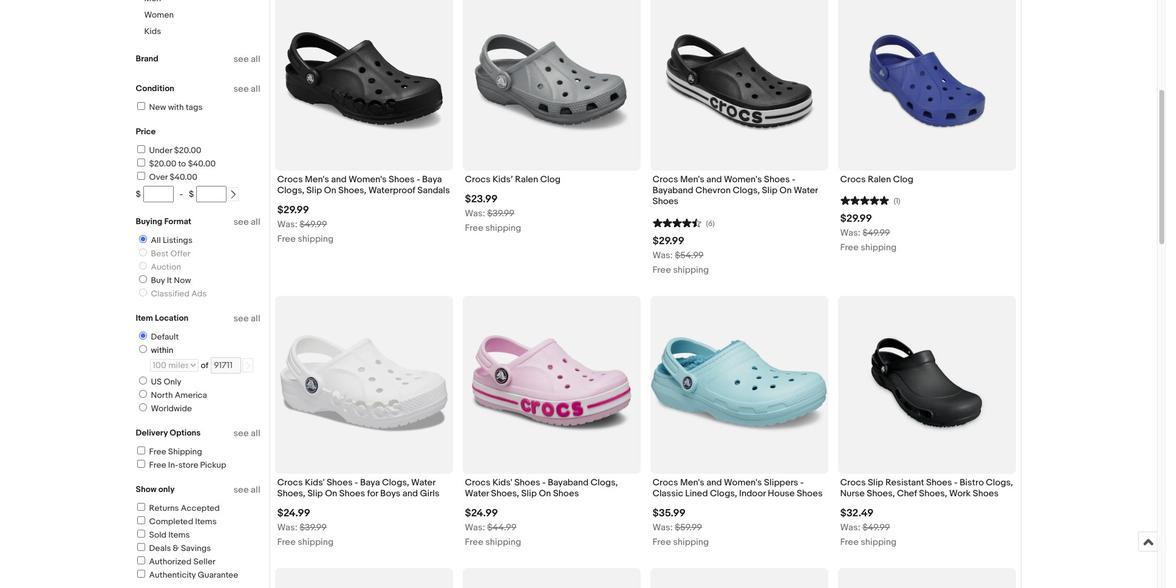 Task type: locate. For each thing, give the bounding box(es) containing it.
on inside crocs men's and women's shoes - baya clogs, slip on shoes, waterproof sandals
[[324, 185, 337, 196]]

6 see all from the top
[[234, 484, 260, 496]]

slip inside crocs kids' shoes - baya clogs, water shoes, slip on shoes for boys and girls
[[308, 488, 323, 499]]

0 vertical spatial items
[[195, 517, 217, 527]]

items up deals & savings
[[168, 530, 190, 540]]

2 $ from the left
[[189, 189, 194, 199]]

shipping inside the $24.99 was: $39.99 free shipping
[[298, 537, 334, 548]]

1 vertical spatial bayaband
[[548, 477, 589, 488]]

shipping
[[168, 447, 202, 457]]

crocs inside crocs men's and women's slippers - classic lined clogs, indoor house shoes
[[653, 477, 679, 488]]

free inside $35.99 was: $59.99 free shipping
[[653, 537, 672, 548]]

shoes, up $44.99
[[491, 488, 520, 499]]

chevron
[[696, 185, 731, 196]]

buying
[[136, 216, 162, 227]]

crocs inside the crocs slip resistant shoes - bistro clogs, nurse shoes, chef shoes, work shoes
[[841, 477, 866, 488]]

water for $24.99 was: $44.99 free shipping
[[465, 488, 489, 499]]

and inside crocs men's and women's shoes - baya clogs, slip on shoes, waterproof sandals
[[331, 174, 347, 185]]

&
[[173, 543, 179, 554]]

baya right 'waterproof'
[[422, 174, 442, 185]]

seller
[[194, 557, 216, 567]]

1 $24.99 from the left
[[277, 507, 311, 520]]

men's for $29.99
[[305, 174, 329, 185]]

was: inside $24.99 was: $44.99 free shipping
[[465, 522, 485, 534]]

3 see all button from the top
[[234, 216, 260, 228]]

best offer
[[151, 249, 191, 259]]

over $40.00
[[149, 172, 197, 182]]

all listings
[[151, 235, 193, 246]]

deals & savings
[[149, 543, 211, 554]]

see all
[[234, 53, 260, 65], [234, 83, 260, 95], [234, 216, 260, 228], [234, 313, 260, 325], [234, 428, 260, 439], [234, 484, 260, 496]]

3 see all from the top
[[234, 216, 260, 228]]

clogs, inside the crocs slip resistant shoes - bistro clogs, nurse shoes, chef shoes, work shoes
[[987, 477, 1014, 488]]

show
[[136, 484, 157, 495]]

all for show only
[[251, 484, 260, 496]]

free inside $23.99 was: $39.99 free shipping
[[465, 223, 484, 234]]

Worldwide radio
[[139, 404, 147, 411]]

crocs inside crocs kids' shoes - baya clogs, water shoes, slip on shoes for boys and girls
[[277, 477, 303, 488]]

kids'
[[493, 174, 513, 185]]

2 see all from the top
[[234, 83, 260, 95]]

sold
[[149, 530, 167, 540]]

ralen
[[515, 174, 539, 185], [868, 174, 892, 185]]

crocs
[[277, 174, 303, 185], [465, 174, 491, 185], [653, 174, 679, 185], [841, 174, 866, 185], [277, 477, 303, 488], [465, 477, 491, 488], [653, 477, 679, 488], [841, 477, 866, 488]]

0 vertical spatial bayaband
[[653, 185, 694, 196]]

and inside crocs kids' shoes - baya clogs, water shoes, slip on shoes for boys and girls
[[403, 488, 418, 499]]

slip inside crocs men's and women's shoes - baya clogs, slip on shoes, waterproof sandals
[[307, 185, 322, 196]]

New with tags checkbox
[[137, 102, 145, 110]]

$39.99 inside the $24.99 was: $39.99 free shipping
[[300, 522, 327, 534]]

slip for $24.99 was: $39.99 free shipping
[[308, 488, 323, 499]]

water right boys
[[412, 477, 436, 488]]

Default radio
[[139, 332, 147, 340]]

6 see all button from the top
[[234, 484, 260, 496]]

nurse
[[841, 488, 865, 499]]

1 horizontal spatial water
[[465, 488, 489, 499]]

4 see all from the top
[[234, 313, 260, 325]]

crocs for $24.99 was: $44.99 free shipping
[[465, 477, 491, 488]]

$24.99 inside the $24.99 was: $39.99 free shipping
[[277, 507, 311, 520]]

delivery
[[136, 428, 168, 438]]

was:
[[465, 208, 485, 220], [277, 219, 298, 231], [841, 227, 861, 239], [653, 250, 673, 261], [277, 522, 298, 534], [465, 522, 485, 534], [653, 522, 673, 534], [841, 522, 861, 534]]

0 horizontal spatial items
[[168, 530, 190, 540]]

0 horizontal spatial clog
[[541, 174, 561, 185]]

bayaband
[[653, 185, 694, 196], [548, 477, 589, 488]]

of
[[201, 360, 209, 371]]

and inside crocs men's and women's shoes - bayaband chevron clogs, slip on water shoes
[[707, 174, 722, 185]]

all for brand
[[251, 53, 260, 65]]

1 horizontal spatial $
[[189, 189, 194, 199]]

guarantee
[[198, 570, 238, 580]]

$20.00 to $40.00 link
[[135, 159, 216, 169]]

water inside crocs kids' shoes - baya clogs, water shoes, slip on shoes for boys and girls
[[412, 477, 436, 488]]

water for $24.99 was: $39.99 free shipping
[[412, 477, 436, 488]]

2 all from the top
[[251, 83, 260, 95]]

shipping inside $35.99 was: $59.99 free shipping
[[674, 537, 709, 548]]

bayaband inside crocs men's and women's shoes - bayaband chevron clogs, slip on water shoes
[[653, 185, 694, 196]]

5 see from the top
[[234, 428, 249, 439]]

clogs,
[[277, 185, 305, 196], [733, 185, 760, 196], [382, 477, 409, 488], [591, 477, 618, 488], [987, 477, 1014, 488], [710, 488, 738, 499]]

0 horizontal spatial baya
[[360, 477, 380, 488]]

women's for $29.99
[[349, 174, 387, 185]]

$39.99 down the $23.99
[[487, 208, 515, 220]]

crocs for $35.99 was: $59.99 free shipping
[[653, 477, 679, 488]]

ralen right kids'
[[515, 174, 539, 185]]

shipping inside $29.99 was: $54.99 free shipping
[[674, 264, 709, 276]]

$44.99
[[487, 522, 517, 534]]

slip
[[307, 185, 322, 196], [762, 185, 778, 196], [868, 477, 884, 488], [308, 488, 323, 499], [522, 488, 537, 499]]

1 see all button from the top
[[234, 53, 260, 65]]

4 see all button from the top
[[234, 313, 260, 325]]

2 see from the top
[[234, 83, 249, 95]]

water left 5 out of 5 stars image
[[794, 185, 818, 196]]

5 see all from the top
[[234, 428, 260, 439]]

new
[[149, 102, 166, 112]]

deals
[[149, 543, 171, 554]]

crocs slip resistant shoes - bistro clogs, nurse shoes, chef shoes, work shoes image
[[838, 335, 1016, 434]]

shipping
[[486, 223, 522, 234], [298, 234, 334, 245], [861, 242, 897, 254], [674, 264, 709, 276], [298, 537, 334, 548], [486, 537, 522, 548], [674, 537, 709, 548], [861, 537, 897, 548]]

$40.00
[[188, 159, 216, 169], [170, 172, 197, 182]]

kids
[[144, 26, 161, 36]]

see all button for delivery options
[[234, 428, 260, 439]]

Returns Accepted checkbox
[[137, 503, 145, 511]]

Completed Items checkbox
[[137, 517, 145, 524]]

now
[[174, 275, 191, 286]]

store
[[178, 460, 198, 470]]

crocs for $29.99 was: $49.99 free shipping
[[277, 174, 303, 185]]

ralen up (1) link
[[868, 174, 892, 185]]

shoes, left 'waterproof'
[[339, 185, 367, 196]]

free inside the $24.99 was: $39.99 free shipping
[[277, 537, 296, 548]]

5 all from the top
[[251, 428, 260, 439]]

condition
[[136, 83, 174, 94]]

- inside crocs men's and women's shoes - baya clogs, slip on shoes, waterproof sandals
[[417, 174, 420, 185]]

$29.99 was: $49.99 free shipping
[[277, 204, 334, 245], [841, 213, 897, 254]]

$24.99 for $24.99 was: $39.99 free shipping
[[277, 507, 311, 520]]

1 vertical spatial items
[[168, 530, 190, 540]]

1 all from the top
[[251, 53, 260, 65]]

0 horizontal spatial bayaband
[[548, 477, 589, 488]]

shipping for crocs kids' shoes - baya clogs, water shoes, slip on shoes for boys and girls
[[298, 537, 334, 548]]

shipping for crocs kids' ralen clog
[[486, 223, 522, 234]]

1 $ from the left
[[136, 189, 141, 199]]

1 horizontal spatial $29.99 was: $49.99 free shipping
[[841, 213, 897, 254]]

and inside crocs men's and women's slippers - classic lined clogs, indoor house shoes
[[707, 477, 722, 488]]

north
[[151, 390, 173, 401]]

price
[[136, 126, 156, 137]]

classified ads link
[[134, 289, 209, 299]]

crocs inside the crocs kids' shoes - bayaband clogs, water shoes, slip on shoes
[[465, 477, 491, 488]]

shoes inside crocs men's and women's shoes - baya clogs, slip on shoes, waterproof sandals
[[389, 174, 415, 185]]

1 horizontal spatial kids'
[[493, 477, 513, 488]]

1 vertical spatial $40.00
[[170, 172, 197, 182]]

shipping for crocs men's and women's slippers - classic lined clogs, indoor house shoes
[[674, 537, 709, 548]]

1 horizontal spatial clog
[[894, 174, 914, 185]]

women's for $35.99
[[724, 477, 763, 488]]

$39.99 down crocs kids' shoes - baya clogs, water shoes, slip on shoes for boys and girls
[[300, 522, 327, 534]]

2 $24.99 from the left
[[465, 507, 498, 520]]

6 all from the top
[[251, 484, 260, 496]]

Sold Items checkbox
[[137, 530, 145, 538]]

see all for buying format
[[234, 216, 260, 228]]

0 horizontal spatial kids'
[[305, 477, 325, 488]]

1 see all from the top
[[234, 53, 260, 65]]

- inside the crocs slip resistant shoes - bistro clogs, nurse shoes, chef shoes, work shoes
[[955, 477, 958, 488]]

water inside crocs men's and women's shoes - bayaband chevron clogs, slip on water shoes
[[794, 185, 818, 196]]

classic
[[653, 488, 684, 499]]

returns
[[149, 503, 179, 514]]

0 horizontal spatial $39.99
[[300, 522, 327, 534]]

see all button for item location
[[234, 313, 260, 325]]

kids' up the $24.99 was: $39.99 free shipping
[[305, 477, 325, 488]]

0 horizontal spatial water
[[412, 477, 436, 488]]

clog up (1)
[[894, 174, 914, 185]]

items for sold items
[[168, 530, 190, 540]]

1 horizontal spatial bayaband
[[653, 185, 694, 196]]

clog right kids'
[[541, 174, 561, 185]]

kids'
[[305, 477, 325, 488], [493, 477, 513, 488]]

0 horizontal spatial ralen
[[515, 174, 539, 185]]

6 see from the top
[[234, 484, 249, 496]]

1 horizontal spatial $39.99
[[487, 208, 515, 220]]

shipping inside $24.99 was: $44.99 free shipping
[[486, 537, 522, 548]]

all for delivery options
[[251, 428, 260, 439]]

delivery options
[[136, 428, 201, 438]]

crocs men's and women's shoes - baya clogs, slip on shoes, waterproof sandals image
[[275, 32, 453, 131]]

$49.99 inside $32.49 was: $49.99 free shipping
[[863, 522, 891, 534]]

new with tags
[[149, 102, 203, 112]]

on inside crocs men's and women's shoes - bayaband chevron clogs, slip on water shoes
[[780, 185, 792, 196]]

- inside crocs men's and women's shoes - bayaband chevron clogs, slip on water shoes
[[792, 174, 796, 185]]

go image
[[244, 362, 252, 370]]

1 vertical spatial baya
[[360, 477, 380, 488]]

was: inside $23.99 was: $39.99 free shipping
[[465, 208, 485, 220]]

0 horizontal spatial $24.99
[[277, 507, 311, 520]]

1 ralen from the left
[[515, 174, 539, 185]]

was: inside $35.99 was: $59.99 free shipping
[[653, 522, 673, 534]]

within
[[151, 345, 174, 356]]

$40.00 down the $20.00 to $40.00
[[170, 172, 197, 182]]

crocs kids' shoes - baya clogs, water shoes, slip on shoes for boys and girls
[[277, 477, 440, 499]]

ralen inside crocs ralen clog link
[[868, 174, 892, 185]]

house
[[768, 488, 795, 499]]

All Listings radio
[[139, 235, 147, 243]]

0 vertical spatial $40.00
[[188, 159, 216, 169]]

1 horizontal spatial items
[[195, 517, 217, 527]]

see for condition
[[234, 83, 249, 95]]

shoes, inside the crocs kids' shoes - bayaband clogs, water shoes, slip on shoes
[[491, 488, 520, 499]]

men's inside crocs men's and women's slippers - classic lined clogs, indoor house shoes
[[681, 477, 705, 488]]

2 horizontal spatial water
[[794, 185, 818, 196]]

clog
[[541, 174, 561, 185], [894, 174, 914, 185]]

and left 'waterproof'
[[331, 174, 347, 185]]

5 see all button from the top
[[234, 428, 260, 439]]

water inside the crocs kids' shoes - bayaband clogs, water shoes, slip on shoes
[[465, 488, 489, 499]]

crocs for $32.49 was: $49.99 free shipping
[[841, 477, 866, 488]]

$40.00 right to
[[188, 159, 216, 169]]

shoes, up the $24.99 was: $39.99 free shipping
[[277, 488, 306, 499]]

format
[[164, 216, 192, 227]]

on for $24.99 was: $39.99 free shipping
[[325, 488, 337, 499]]

$20.00 to $40.00 checkbox
[[137, 159, 145, 167]]

was: inside $29.99 was: $54.99 free shipping
[[653, 250, 673, 261]]

was: for crocs men's and women's shoes - baya clogs, slip on shoes, waterproof sandals
[[277, 219, 298, 231]]

crocs for $24.99 was: $39.99 free shipping
[[277, 477, 303, 488]]

1 horizontal spatial baya
[[422, 174, 442, 185]]

slip for $29.99 was: $49.99 free shipping
[[307, 185, 322, 196]]

to
[[178, 159, 186, 169]]

kids' inside crocs kids' shoes - baya clogs, water shoes, slip on shoes for boys and girls
[[305, 477, 325, 488]]

$24.99 for $24.99 was: $44.99 free shipping
[[465, 507, 498, 520]]

see all button for show only
[[234, 484, 260, 496]]

shipping inside $32.49 was: $49.99 free shipping
[[861, 537, 897, 548]]

4 all from the top
[[251, 313, 260, 325]]

4 see from the top
[[234, 313, 249, 325]]

on inside the crocs kids' shoes - bayaband clogs, water shoes, slip on shoes
[[539, 488, 551, 499]]

$29.99 inside $29.99 was: $54.99 free shipping
[[653, 235, 685, 247]]

and up (6)
[[707, 174, 722, 185]]

was: inside the $24.99 was: $39.99 free shipping
[[277, 522, 298, 534]]

was: for crocs men's and women's slippers - classic lined clogs, indoor house shoes
[[653, 522, 673, 534]]

on inside crocs kids' shoes - baya clogs, water shoes, slip on shoes for boys and girls
[[325, 488, 337, 499]]

$20.00 up the $20.00 to $40.00
[[174, 145, 201, 156]]

men's inside crocs men's and women's shoes - baya clogs, slip on shoes, waterproof sandals
[[305, 174, 329, 185]]

girls
[[420, 488, 440, 499]]

crocs men's and women's shoes - bayaband chevron clogs, slip on water shoes image
[[651, 32, 829, 131]]

Buy It Now radio
[[139, 275, 147, 283]]

$49.99
[[300, 219, 327, 231], [863, 227, 891, 239], [863, 522, 891, 534]]

crocs kids' shoes - baya clogs, water shoes, slip on shoes for boys and girls image
[[275, 335, 453, 434]]

deals & savings link
[[135, 543, 211, 554]]

offer
[[170, 249, 191, 259]]

0 vertical spatial baya
[[422, 174, 442, 185]]

on for $29.99 was: $49.99 free shipping
[[324, 185, 337, 196]]

$ down over $40.00 option
[[136, 189, 141, 199]]

1 horizontal spatial $29.99
[[653, 235, 685, 247]]

shoes, inside crocs men's and women's shoes - baya clogs, slip on shoes, waterproof sandals
[[339, 185, 367, 196]]

(6)
[[707, 219, 715, 228]]

1 see from the top
[[234, 53, 249, 65]]

sold items
[[149, 530, 190, 540]]

(1)
[[894, 196, 901, 206]]

on
[[324, 185, 337, 196], [780, 185, 792, 196], [325, 488, 337, 499], [539, 488, 551, 499]]

-
[[417, 174, 420, 185], [792, 174, 796, 185], [180, 189, 183, 199], [355, 477, 358, 488], [543, 477, 546, 488], [801, 477, 804, 488], [955, 477, 958, 488]]

men's inside crocs men's and women's shoes - bayaband chevron clogs, slip on water shoes
[[681, 174, 705, 185]]

North America radio
[[139, 390, 147, 398]]

1 vertical spatial $39.99
[[300, 522, 327, 534]]

water up $24.99 was: $44.99 free shipping
[[465, 488, 489, 499]]

was: for crocs kids' shoes - bayaband clogs, water shoes, slip on shoes
[[465, 522, 485, 534]]

shipping inside $23.99 was: $39.99 free shipping
[[486, 223, 522, 234]]

$ left maximum value text field
[[189, 189, 194, 199]]

crocs inside crocs men's and women's shoes - baya clogs, slip on shoes, waterproof sandals
[[277, 174, 303, 185]]

crocs slip resistant shoes - bistro clogs, nurse shoes, chef shoes, work shoes link
[[841, 477, 1014, 503]]

baya left boys
[[360, 477, 380, 488]]

see for show only
[[234, 484, 249, 496]]

0 horizontal spatial $29.99
[[277, 204, 309, 217]]

authorized seller link
[[135, 557, 216, 567]]

crocs men's and women's slippers - classic lined clogs, indoor house shoes link
[[653, 477, 826, 503]]

items
[[195, 517, 217, 527], [168, 530, 190, 540]]

free inside $29.99 was: $54.99 free shipping
[[653, 264, 672, 276]]

3 see from the top
[[234, 216, 249, 228]]

for
[[367, 488, 378, 499]]

3 all from the top
[[251, 216, 260, 228]]

kids link
[[144, 26, 161, 36]]

see all button for brand
[[234, 53, 260, 65]]

1 kids' from the left
[[305, 477, 325, 488]]

buying format
[[136, 216, 192, 227]]

classified
[[151, 289, 190, 299]]

crocs kids' shoes - bayaband clogs, water shoes, slip on shoes image
[[463, 335, 641, 434]]

all for condition
[[251, 83, 260, 95]]

$29.99 for crocs men's and women's shoes - bayaband chevron clogs, slip on water shoes
[[653, 235, 685, 247]]

$39.99
[[487, 208, 515, 220], [300, 522, 327, 534]]

$39.99 inside $23.99 was: $39.99 free shipping
[[487, 208, 515, 220]]

91711 text field
[[211, 357, 241, 374]]

2 horizontal spatial $29.99
[[841, 213, 873, 225]]

$20.00 down "under"
[[149, 159, 176, 169]]

1 horizontal spatial $24.99
[[465, 507, 498, 520]]

kids' up $44.99
[[493, 477, 513, 488]]

2 see all button from the top
[[234, 83, 260, 95]]

items down accepted at the bottom of the page
[[195, 517, 217, 527]]

and left indoor
[[707, 477, 722, 488]]

slip inside the crocs kids' shoes - bayaband clogs, water shoes, slip on shoes
[[522, 488, 537, 499]]

in-
[[168, 460, 178, 470]]

clogs, inside crocs men's and women's shoes - baya clogs, slip on shoes, waterproof sandals
[[277, 185, 305, 196]]

slip inside crocs men's and women's shoes - bayaband chevron clogs, slip on water shoes
[[762, 185, 778, 196]]

kids' inside the crocs kids' shoes - bayaband clogs, water shoes, slip on shoes
[[493, 477, 513, 488]]

0 horizontal spatial $
[[136, 189, 141, 199]]

crocs men's and women's shoes - baya clogs, slip on shoes, waterproof sandals link
[[277, 174, 451, 200]]

free inside $32.49 was: $49.99 free shipping
[[841, 537, 859, 548]]

all listings link
[[134, 235, 195, 246]]

slip for $24.99 was: $44.99 free shipping
[[522, 488, 537, 499]]

only
[[164, 377, 182, 387]]

and left the girls
[[403, 488, 418, 499]]

1 horizontal spatial ralen
[[868, 174, 892, 185]]

2 kids' from the left
[[493, 477, 513, 488]]

women's inside crocs men's and women's shoes - baya clogs, slip on shoes, waterproof sandals
[[349, 174, 387, 185]]

was: inside $32.49 was: $49.99 free shipping
[[841, 522, 861, 534]]

$24.99 inside $24.99 was: $44.99 free shipping
[[465, 507, 498, 520]]

women's inside crocs men's and women's slippers - classic lined clogs, indoor house shoes
[[724, 477, 763, 488]]

all
[[251, 53, 260, 65], [251, 83, 260, 95], [251, 216, 260, 228], [251, 313, 260, 325], [251, 428, 260, 439], [251, 484, 260, 496]]

$54.99
[[675, 250, 704, 261]]

water
[[794, 185, 818, 196], [412, 477, 436, 488], [465, 488, 489, 499]]

2 ralen from the left
[[868, 174, 892, 185]]

0 vertical spatial $39.99
[[487, 208, 515, 220]]



Task type: vqa. For each thing, say whether or not it's contained in the screenshot.
the quantity
no



Task type: describe. For each thing, give the bounding box(es) containing it.
all
[[151, 235, 161, 246]]

best
[[151, 249, 169, 259]]

classified ads
[[151, 289, 207, 299]]

shipping for crocs men's and women's shoes - baya clogs, slip on shoes, waterproof sandals
[[298, 234, 334, 245]]

shipping for crocs slip resistant shoes - bistro clogs, nurse shoes, chef shoes, work shoes
[[861, 537, 897, 548]]

women's inside crocs men's and women's shoes - bayaband chevron clogs, slip on water shoes
[[724, 174, 763, 185]]

tags
[[186, 102, 203, 112]]

crocs ralen clog image
[[838, 32, 1016, 131]]

- inside crocs kids' shoes - baya clogs, water shoes, slip on shoes for boys and girls
[[355, 477, 358, 488]]

crocs kids' shoes - bayaband clogs, water shoes, slip on shoes
[[465, 477, 618, 499]]

4.5 out of 5 stars image
[[653, 217, 702, 228]]

$24.99 was: $44.99 free shipping
[[465, 507, 522, 548]]

men's for $35.99
[[681, 477, 705, 488]]

Maximum Value text field
[[196, 186, 227, 202]]

women link
[[144, 10, 174, 20]]

Free In-store Pickup checkbox
[[137, 460, 145, 468]]

north america
[[151, 390, 207, 401]]

see all button for condition
[[234, 83, 260, 95]]

waterproof
[[369, 185, 416, 196]]

sandals
[[418, 185, 450, 196]]

Authorized Seller checkbox
[[137, 557, 145, 565]]

clogs, inside crocs men's and women's slippers - classic lined clogs, indoor house shoes
[[710, 488, 738, 499]]

over
[[149, 172, 168, 182]]

see for item location
[[234, 313, 249, 325]]

default link
[[134, 332, 181, 342]]

0 horizontal spatial $29.99 was: $49.99 free shipping
[[277, 204, 334, 245]]

clogs, inside crocs men's and women's shoes - bayaband chevron clogs, slip on water shoes
[[733, 185, 760, 196]]

over $40.00 link
[[135, 172, 197, 182]]

all for item location
[[251, 313, 260, 325]]

options
[[170, 428, 201, 438]]

$39.99 for $24.99
[[300, 522, 327, 534]]

clogs, inside crocs kids' shoes - baya clogs, water shoes, slip on shoes for boys and girls
[[382, 477, 409, 488]]

kids' for $24.99 was: $39.99 free shipping
[[305, 477, 325, 488]]

slip inside the crocs slip resistant shoes - bistro clogs, nurse shoes, chef shoes, work shoes
[[868, 477, 884, 488]]

$49.99 for slip
[[863, 522, 891, 534]]

buy it now
[[151, 275, 191, 286]]

US Only radio
[[139, 377, 147, 385]]

Best Offer radio
[[139, 249, 147, 256]]

north america link
[[134, 390, 210, 401]]

Classified Ads radio
[[139, 289, 147, 297]]

1 vertical spatial $20.00
[[149, 159, 176, 169]]

completed items link
[[135, 517, 217, 527]]

Authenticity Guarantee checkbox
[[137, 570, 145, 578]]

listings
[[163, 235, 193, 246]]

returns accepted link
[[135, 503, 220, 514]]

authenticity guarantee
[[149, 570, 238, 580]]

- inside crocs men's and women's slippers - classic lined clogs, indoor house shoes
[[801, 477, 804, 488]]

free shipping link
[[135, 447, 202, 457]]

completed items
[[149, 517, 217, 527]]

$24.99 was: $39.99 free shipping
[[277, 507, 334, 548]]

crocs inside crocs men's and women's shoes - bayaband chevron clogs, slip on water shoes
[[653, 174, 679, 185]]

Under $20.00 checkbox
[[137, 145, 145, 153]]

within radio
[[139, 345, 147, 353]]

ralen inside crocs kids' ralen clog link
[[515, 174, 539, 185]]

submit price range image
[[229, 190, 238, 199]]

shipping for crocs kids' shoes - bayaband clogs, water shoes, slip on shoes
[[486, 537, 522, 548]]

items for completed items
[[195, 517, 217, 527]]

brand
[[136, 53, 159, 64]]

1 clog from the left
[[541, 174, 561, 185]]

shoes inside crocs men's and women's slippers - classic lined clogs, indoor house shoes
[[797, 488, 823, 499]]

$29.99 for crocs ralen clog
[[841, 213, 873, 225]]

sold items link
[[135, 530, 190, 540]]

women kids
[[144, 10, 174, 36]]

was: for crocs kids' shoes - baya clogs, water shoes, slip on shoes for boys and girls
[[277, 522, 298, 534]]

baya inside crocs men's and women's shoes - baya clogs, slip on shoes, waterproof sandals
[[422, 174, 442, 185]]

default
[[151, 332, 179, 342]]

$35.99 was: $59.99 free shipping
[[653, 507, 709, 548]]

free in-store pickup link
[[135, 460, 226, 470]]

pickup
[[200, 460, 226, 470]]

authenticity guarantee link
[[135, 570, 238, 580]]

$20.00 to $40.00
[[149, 159, 216, 169]]

us only
[[151, 377, 182, 387]]

see all for item location
[[234, 313, 260, 325]]

all for buying format
[[251, 216, 260, 228]]

boys
[[380, 488, 401, 499]]

$49.99 for men's
[[300, 219, 327, 231]]

$39.99 for $23.99
[[487, 208, 515, 220]]

authorized seller
[[149, 557, 216, 567]]

see for delivery options
[[234, 428, 249, 439]]

work
[[950, 488, 971, 499]]

$59.99
[[675, 522, 703, 534]]

5 out of 5 stars image
[[841, 195, 889, 206]]

shoes, right 'chef'
[[920, 488, 948, 499]]

shoes, inside crocs kids' shoes - baya clogs, water shoes, slip on shoes for boys and girls
[[277, 488, 306, 499]]

see all button for buying format
[[234, 216, 260, 228]]

crocs for $23.99 was: $39.99 free shipping
[[465, 174, 491, 185]]

see all for delivery options
[[234, 428, 260, 439]]

indoor
[[740, 488, 766, 499]]

and for clogs,
[[331, 174, 347, 185]]

see all for brand
[[234, 53, 260, 65]]

kids' for $24.99 was: $44.99 free shipping
[[493, 477, 513, 488]]

free inside $24.99 was: $44.99 free shipping
[[465, 537, 484, 548]]

item
[[136, 313, 153, 323]]

crocs men's and women's slippers - classic lined clogs, indoor house shoes image
[[651, 335, 829, 434]]

buy it now link
[[134, 275, 194, 286]]

Over $40.00 checkbox
[[137, 172, 145, 180]]

Free Shipping checkbox
[[137, 447, 145, 455]]

and for chevron
[[707, 174, 722, 185]]

it
[[167, 275, 172, 286]]

shoes, left 'chef'
[[867, 488, 896, 499]]

crocs kids' shoes - baya clogs, water shoes, slip on shoes for boys and girls link
[[277, 477, 451, 503]]

baya inside crocs kids' shoes - baya clogs, water shoes, slip on shoes for boys and girls
[[360, 477, 380, 488]]

$35.99
[[653, 507, 686, 520]]

crocs kids' ralen clog
[[465, 174, 561, 185]]

Minimum Value text field
[[143, 186, 174, 202]]

auction link
[[134, 262, 184, 272]]

Deals & Savings checkbox
[[137, 543, 145, 551]]

slippers
[[765, 477, 799, 488]]

crocs ralen clog
[[841, 174, 914, 185]]

under $20.00 link
[[135, 145, 201, 156]]

bayaband inside the crocs kids' shoes - bayaband clogs, water shoes, slip on shoes
[[548, 477, 589, 488]]

us only link
[[134, 377, 184, 387]]

was: for crocs kids' ralen clog
[[465, 208, 485, 220]]

clogs, inside the crocs kids' shoes - bayaband clogs, water shoes, slip on shoes
[[591, 477, 618, 488]]

buy
[[151, 275, 165, 286]]

accepted
[[181, 503, 220, 514]]

was: for crocs slip resistant shoes - bistro clogs, nurse shoes, chef shoes, work shoes
[[841, 522, 861, 534]]

on for $24.99 was: $44.99 free shipping
[[539, 488, 551, 499]]

ads
[[192, 289, 207, 299]]

Auction radio
[[139, 262, 147, 270]]

crocs men's and women's slippers - classic lined clogs, indoor house shoes
[[653, 477, 823, 499]]

crocs kids' ralen clog image
[[463, 32, 641, 131]]

free in-store pickup
[[149, 460, 226, 470]]

and for lined
[[707, 477, 722, 488]]

crocs ralen clog link
[[841, 174, 1014, 189]]

new with tags link
[[135, 102, 203, 112]]

$32.49 was: $49.99 free shipping
[[841, 507, 897, 548]]

see all for condition
[[234, 83, 260, 95]]

2 clog from the left
[[894, 174, 914, 185]]

under $20.00
[[149, 145, 201, 156]]

0 vertical spatial $20.00
[[174, 145, 201, 156]]

location
[[155, 313, 189, 323]]

see for brand
[[234, 53, 249, 65]]

- inside the crocs kids' shoes - bayaband clogs, water shoes, slip on shoes
[[543, 477, 546, 488]]

$23.99 was: $39.99 free shipping
[[465, 193, 522, 234]]

(6) link
[[653, 217, 715, 228]]

resistant
[[886, 477, 925, 488]]

crocs men's and women's shoes - baya clogs, slip on shoes, waterproof sandals
[[277, 174, 450, 196]]

authenticity
[[149, 570, 196, 580]]

item location
[[136, 313, 189, 323]]

$32.49
[[841, 507, 874, 520]]

worldwide link
[[134, 404, 194, 414]]

chef
[[898, 488, 918, 499]]

crocs kids' shoes - bayaband clogs, water shoes, slip on shoes link
[[465, 477, 638, 503]]

see all for show only
[[234, 484, 260, 496]]

$ for maximum value text field
[[189, 189, 194, 199]]

(1) link
[[841, 195, 901, 206]]

completed
[[149, 517, 193, 527]]

with
[[168, 102, 184, 112]]

see for buying format
[[234, 216, 249, 228]]

$ for minimum value text box
[[136, 189, 141, 199]]

crocs men's and women's shoes - bayaband chevron clogs, slip on water shoes link
[[653, 174, 826, 211]]

authorized
[[149, 557, 192, 567]]

crocs kids' ralen clog link
[[465, 174, 638, 189]]



